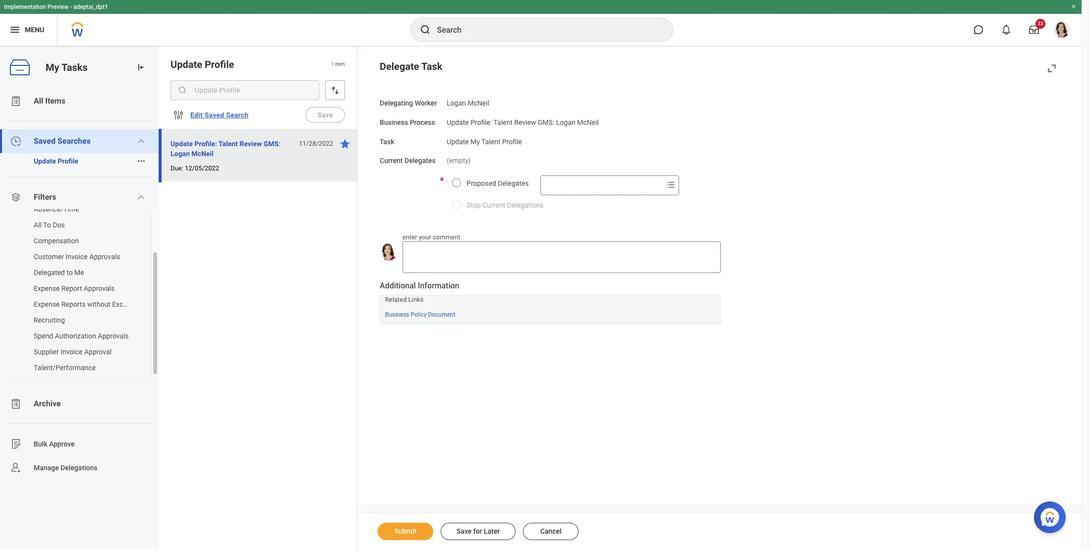 Task type: describe. For each thing, give the bounding box(es) containing it.
update profile button
[[0, 153, 133, 169]]

authorization
[[55, 332, 96, 340]]

manage delegations link
[[0, 456, 159, 480]]

current delegates
[[380, 157, 436, 165]]

report
[[61, 285, 82, 293]]

update right transformation import icon
[[171, 59, 202, 70]]

manage delegations
[[34, 464, 98, 472]]

prompts image
[[665, 179, 677, 191]]

2 horizontal spatial profile
[[502, 138, 522, 146]]

worker
[[415, 99, 437, 107]]

rename image
[[10, 438, 22, 450]]

proposed
[[467, 180, 496, 187]]

gms: inside button
[[264, 140, 281, 148]]

my tasks
[[46, 61, 88, 73]]

related
[[385, 296, 407, 303]]

all to dos
[[34, 221, 65, 229]]

notifications large image
[[1002, 25, 1012, 35]]

profile inside button
[[58, 157, 78, 165]]

Search Workday  search field
[[437, 19, 652, 41]]

configure image
[[173, 109, 184, 121]]

update profile inside item list element
[[171, 59, 234, 70]]

update inside list
[[34, 157, 56, 165]]

for
[[473, 528, 482, 536]]

action bar region
[[358, 513, 1082, 549]]

menu button
[[0, 14, 57, 46]]

0 horizontal spatial task
[[380, 138, 394, 146]]

approvals for expense report approvals
[[84, 285, 115, 293]]

approvals for customer invoice approvals
[[89, 253, 120, 261]]

0 vertical spatial my
[[46, 61, 59, 73]]

profile inside item list element
[[205, 59, 234, 70]]

edit
[[190, 111, 203, 119]]

33
[[1038, 21, 1044, 26]]

later
[[484, 528, 500, 536]]

all items
[[34, 96, 65, 106]]

save for later
[[457, 528, 500, 536]]

clipboard image
[[10, 95, 22, 107]]

supplier invoice approval button
[[0, 344, 141, 360]]

bulk
[[34, 440, 47, 448]]

justify image
[[9, 24, 21, 36]]

update inside update profile: talent review gms: logan mcneil
[[171, 140, 193, 148]]

my tasks element
[[0, 46, 159, 549]]

update profile: talent review gms: logan mcneil element
[[447, 116, 599, 126]]

list containing absence/time
[[0, 201, 159, 376]]

1 horizontal spatial delegations
[[507, 201, 544, 209]]

all for all items
[[34, 96, 43, 106]]

edit saved search
[[190, 111, 249, 119]]

saved searches
[[34, 136, 91, 146]]

update my talent profile element
[[447, 136, 522, 146]]

without
[[87, 301, 110, 308]]

approval
[[84, 348, 112, 356]]

filters button
[[0, 185, 159, 209]]

0 horizontal spatial search image
[[178, 85, 187, 95]]

approve
[[49, 440, 75, 448]]

perspective image
[[10, 191, 22, 203]]

implementation
[[4, 3, 46, 10]]

logan inside update profile: talent review gms: logan mcneil
[[171, 150, 190, 158]]

adeptai_dpt1
[[73, 3, 108, 10]]

0 vertical spatial update profile: talent review gms: logan mcneil
[[447, 118, 599, 126]]

update down logan mcneil
[[447, 118, 469, 126]]

all for all to dos
[[34, 221, 42, 229]]

items
[[45, 96, 65, 106]]

invoice for approvals
[[66, 253, 88, 261]]

saved inside button
[[205, 111, 224, 119]]

comment
[[433, 234, 460, 241]]

0 vertical spatial profile:
[[471, 118, 492, 126]]

close environment banner image
[[1071, 3, 1077, 9]]

supplier invoice approval
[[34, 348, 112, 356]]

expense reports without exceptions button
[[0, 297, 146, 312]]

update profile: talent review gms: logan mcneil inside button
[[171, 140, 281, 158]]

additional
[[380, 281, 416, 291]]

proposed delegates
[[467, 180, 529, 187]]

all items button
[[0, 89, 159, 113]]

implementation preview -   adeptai_dpt1
[[4, 3, 108, 10]]

star image
[[339, 138, 351, 150]]

archive button
[[0, 392, 159, 416]]

1
[[331, 62, 334, 67]]

due: 12/05/2022
[[171, 165, 219, 172]]

employee's photo (logan mcneil) image
[[380, 244, 397, 261]]

clock check image
[[10, 135, 22, 147]]

11/28/2022
[[299, 140, 333, 147]]

profile: inside update profile: talent review gms: logan mcneil
[[195, 140, 217, 148]]

mcneil inside update profile: talent review gms: logan mcneil
[[192, 150, 214, 158]]

to
[[67, 269, 73, 277]]

save for save for later
[[457, 528, 472, 536]]

links
[[409, 296, 424, 303]]

2 horizontal spatial logan
[[556, 118, 576, 126]]

12/05/2022
[[185, 165, 219, 172]]

1 horizontal spatial task
[[422, 61, 443, 72]]

recruiting button
[[0, 312, 141, 328]]

delegating worker
[[380, 99, 437, 107]]

customer invoice approvals button
[[0, 249, 141, 265]]

clipboard image
[[10, 398, 22, 410]]

user plus image
[[10, 462, 22, 474]]

save button
[[305, 107, 345, 123]]

expense report approvals button
[[0, 281, 141, 297]]

me
[[74, 269, 84, 277]]

all to dos button
[[0, 217, 141, 233]]

transformation import image
[[136, 62, 146, 72]]

submit
[[395, 528, 417, 536]]

delegates for proposed delegates
[[498, 180, 529, 187]]

document
[[428, 312, 456, 319]]

additional information region
[[380, 281, 721, 324]]

submit button
[[378, 523, 433, 541]]

bulk approve link
[[0, 432, 159, 456]]

2 horizontal spatial mcneil
[[577, 118, 599, 126]]

policy
[[411, 312, 427, 319]]

update my talent profile
[[447, 138, 522, 146]]

due:
[[171, 165, 183, 172]]

related links
[[385, 296, 424, 303]]

delegate
[[380, 61, 419, 72]]

delegated
[[34, 269, 65, 277]]

business policy document link
[[385, 310, 456, 319]]

1 item
[[331, 62, 345, 67]]

customer invoice approvals
[[34, 253, 120, 261]]

expense reports without exceptions
[[34, 301, 146, 308]]



Task type: locate. For each thing, give the bounding box(es) containing it.
2 vertical spatial approvals
[[98, 332, 129, 340]]

bulk approve
[[34, 440, 75, 448]]

0 horizontal spatial my
[[46, 61, 59, 73]]

0 horizontal spatial profile:
[[195, 140, 217, 148]]

chevron down image up related actions image
[[138, 137, 145, 145]]

business down related
[[385, 312, 409, 319]]

1 expense from the top
[[34, 285, 60, 293]]

update up due:
[[171, 140, 193, 148]]

search
[[226, 111, 249, 119]]

1 horizontal spatial current
[[483, 201, 505, 209]]

business
[[380, 118, 408, 126], [385, 312, 409, 319]]

business inside additional information region
[[385, 312, 409, 319]]

profile: up 12/05/2022 in the left top of the page
[[195, 140, 217, 148]]

chevron down image
[[138, 137, 145, 145], [138, 193, 145, 201]]

1 vertical spatial logan
[[556, 118, 576, 126]]

0 vertical spatial update profile
[[171, 59, 234, 70]]

1 vertical spatial save
[[457, 528, 472, 536]]

talent for business process
[[494, 118, 513, 126]]

talent down edit saved search button
[[219, 140, 238, 148]]

dos
[[53, 221, 65, 229]]

1 vertical spatial task
[[380, 138, 394, 146]]

all left to
[[34, 221, 42, 229]]

2 vertical spatial profile
[[58, 157, 78, 165]]

1 vertical spatial chevron down image
[[138, 193, 145, 201]]

2 all from the top
[[34, 221, 42, 229]]

0 vertical spatial delegates
[[405, 157, 436, 165]]

menu
[[25, 26, 44, 34]]

Search field
[[541, 177, 663, 194]]

approvals for spend authorization approvals
[[98, 332, 129, 340]]

inbox large image
[[1030, 25, 1039, 35]]

profile:
[[471, 118, 492, 126], [195, 140, 217, 148]]

chevron down image inside filters dropdown button
[[138, 193, 145, 201]]

supplier
[[34, 348, 59, 356]]

1 chevron down image from the top
[[138, 137, 145, 145]]

invoice up talent/performance button on the bottom left of the page
[[61, 348, 83, 356]]

talent inside update profile: talent review gms: logan mcneil
[[219, 140, 238, 148]]

absence/time
[[34, 205, 79, 213]]

1 vertical spatial delegations
[[61, 464, 98, 472]]

logan mcneil
[[447, 99, 490, 107]]

profile: up update my talent profile element
[[471, 118, 492, 126]]

additional information
[[380, 281, 460, 291]]

searches
[[57, 136, 91, 146]]

task down business process
[[380, 138, 394, 146]]

compensation
[[34, 237, 79, 245]]

edit saved search button
[[186, 105, 253, 125]]

-
[[70, 3, 72, 10]]

saved inside dropdown button
[[34, 136, 56, 146]]

absence/time button
[[0, 201, 141, 217]]

delegating
[[380, 99, 413, 107]]

update profile: talent review gms: logan mcneil button
[[171, 138, 294, 160]]

delegated to me button
[[0, 265, 141, 281]]

0 horizontal spatial delegations
[[61, 464, 98, 472]]

0 vertical spatial current
[[380, 157, 403, 165]]

spend
[[34, 332, 53, 340]]

delegates up stop current delegations
[[498, 180, 529, 187]]

0 vertical spatial approvals
[[89, 253, 120, 261]]

cancel button
[[523, 523, 579, 541]]

manage
[[34, 464, 59, 472]]

list
[[0, 89, 159, 480], [0, 201, 159, 376]]

1 vertical spatial profile
[[502, 138, 522, 146]]

None text field
[[171, 80, 319, 100]]

expense report approvals
[[34, 285, 115, 293]]

search image
[[419, 24, 431, 36], [178, 85, 187, 95]]

1 vertical spatial review
[[240, 140, 262, 148]]

update profile: talent review gms: logan mcneil up 12/05/2022 in the left top of the page
[[171, 140, 281, 158]]

2 chevron down image from the top
[[138, 193, 145, 201]]

update
[[171, 59, 202, 70], [447, 118, 469, 126], [447, 138, 469, 146], [171, 140, 193, 148], [34, 157, 56, 165]]

0 vertical spatial chevron down image
[[138, 137, 145, 145]]

0 vertical spatial search image
[[419, 24, 431, 36]]

0 horizontal spatial current
[[380, 157, 403, 165]]

(empty)
[[447, 157, 471, 165]]

delegations inside list
[[61, 464, 98, 472]]

1 vertical spatial update profile: talent review gms: logan mcneil
[[171, 140, 281, 158]]

1 vertical spatial all
[[34, 221, 42, 229]]

fullscreen image
[[1046, 62, 1058, 74]]

chevron down image for filters
[[138, 193, 145, 201]]

1 vertical spatial profile:
[[195, 140, 217, 148]]

your
[[419, 234, 431, 241]]

cancel
[[540, 528, 562, 536]]

approvals up approval
[[98, 332, 129, 340]]

0 vertical spatial expense
[[34, 285, 60, 293]]

update profile inside button
[[34, 157, 78, 165]]

current down business process
[[380, 157, 403, 165]]

2 list from the top
[[0, 201, 159, 376]]

expense down delegated at the left of the page
[[34, 285, 60, 293]]

list containing all items
[[0, 89, 159, 480]]

process
[[410, 118, 435, 126]]

delegations down bulk approve link
[[61, 464, 98, 472]]

0 horizontal spatial save
[[318, 111, 333, 119]]

0 vertical spatial profile
[[205, 59, 234, 70]]

review up update my talent profile element
[[515, 118, 536, 126]]

expense up recruiting
[[34, 301, 60, 308]]

chevron down image inside saved searches dropdown button
[[138, 137, 145, 145]]

business process
[[380, 118, 435, 126]]

invoice inside button
[[66, 253, 88, 261]]

2 vertical spatial logan
[[171, 150, 190, 158]]

business for business policy document
[[385, 312, 409, 319]]

save inside action bar region
[[457, 528, 472, 536]]

approvals up delegated to me button
[[89, 253, 120, 261]]

1 vertical spatial gms:
[[264, 140, 281, 148]]

saved searches button
[[0, 129, 159, 153]]

2 expense from the top
[[34, 301, 60, 308]]

delegates for current delegates
[[405, 157, 436, 165]]

delegations down proposed delegates on the left
[[507, 201, 544, 209]]

save inside item list element
[[318, 111, 333, 119]]

0 vertical spatial save
[[318, 111, 333, 119]]

0 vertical spatial invoice
[[66, 253, 88, 261]]

tasks
[[61, 61, 88, 73]]

reports
[[61, 301, 86, 308]]

talent up update my talent profile element
[[494, 118, 513, 126]]

approvals
[[89, 253, 120, 261], [84, 285, 115, 293], [98, 332, 129, 340]]

delegated to me
[[34, 269, 84, 277]]

0 horizontal spatial review
[[240, 140, 262, 148]]

1 horizontal spatial my
[[471, 138, 480, 146]]

item list element
[[159, 46, 358, 549]]

0 vertical spatial mcneil
[[468, 99, 490, 107]]

1 horizontal spatial search image
[[419, 24, 431, 36]]

1 vertical spatial current
[[483, 201, 505, 209]]

1 horizontal spatial review
[[515, 118, 536, 126]]

menu banner
[[0, 0, 1082, 46]]

my up (empty)
[[471, 138, 480, 146]]

save for later button
[[441, 523, 516, 541]]

exceptions
[[112, 301, 146, 308]]

save for save
[[318, 111, 333, 119]]

1 vertical spatial update profile
[[34, 157, 78, 165]]

talent/performance button
[[0, 360, 141, 376]]

0 horizontal spatial gms:
[[264, 140, 281, 148]]

1 horizontal spatial mcneil
[[468, 99, 490, 107]]

1 vertical spatial mcneil
[[577, 118, 599, 126]]

business down delegating
[[380, 118, 408, 126]]

33 button
[[1024, 19, 1046, 41]]

1 vertical spatial expense
[[34, 301, 60, 308]]

invoice
[[66, 253, 88, 261], [61, 348, 83, 356]]

invoice up me
[[66, 253, 88, 261]]

1 vertical spatial delegates
[[498, 180, 529, 187]]

business policy document
[[385, 312, 456, 319]]

delegates down the process
[[405, 157, 436, 165]]

0 vertical spatial logan
[[447, 99, 466, 107]]

0 vertical spatial business
[[380, 118, 408, 126]]

preview
[[47, 3, 69, 10]]

customer
[[34, 253, 64, 261]]

0 horizontal spatial update profile
[[34, 157, 78, 165]]

1 horizontal spatial gms:
[[538, 118, 555, 126]]

approvals up 'without'
[[84, 285, 115, 293]]

saved
[[205, 111, 224, 119], [34, 136, 56, 146]]

talent for task
[[482, 138, 501, 146]]

related actions image
[[137, 157, 146, 166]]

1 vertical spatial search image
[[178, 85, 187, 95]]

saved right clock check 'image'
[[34, 136, 56, 146]]

0 horizontal spatial update profile: talent review gms: logan mcneil
[[171, 140, 281, 158]]

1 horizontal spatial saved
[[205, 111, 224, 119]]

logan mcneil element
[[447, 97, 490, 107]]

filters
[[34, 192, 56, 202]]

review down the search
[[240, 140, 262, 148]]

none text field inside item list element
[[171, 80, 319, 100]]

0 vertical spatial task
[[422, 61, 443, 72]]

0 horizontal spatial saved
[[34, 136, 56, 146]]

1 horizontal spatial update profile
[[171, 59, 234, 70]]

delegate task
[[380, 61, 443, 72]]

task
[[422, 61, 443, 72], [380, 138, 394, 146]]

mcneil
[[468, 99, 490, 107], [577, 118, 599, 126], [192, 150, 214, 158]]

update profile: talent review gms: logan mcneil up update my talent profile element
[[447, 118, 599, 126]]

archive
[[34, 399, 61, 409]]

enter your comment text field
[[403, 242, 721, 273]]

to
[[43, 221, 51, 229]]

saved right edit
[[205, 111, 224, 119]]

0 horizontal spatial delegates
[[405, 157, 436, 165]]

recruiting
[[34, 316, 65, 324]]

spend authorization approvals
[[34, 332, 129, 340]]

invoice for approval
[[61, 348, 83, 356]]

enter
[[403, 234, 417, 241]]

sort image
[[330, 85, 340, 95]]

0 horizontal spatial profile
[[58, 157, 78, 165]]

profile
[[205, 59, 234, 70], [502, 138, 522, 146], [58, 157, 78, 165]]

1 vertical spatial invoice
[[61, 348, 83, 356]]

task right delegate
[[422, 61, 443, 72]]

chevron down image down related actions image
[[138, 193, 145, 201]]

review
[[515, 118, 536, 126], [240, 140, 262, 148]]

business for business process
[[380, 118, 408, 126]]

stop
[[467, 201, 481, 209]]

expense for expense reports without exceptions
[[34, 301, 60, 308]]

talent
[[494, 118, 513, 126], [482, 138, 501, 146], [219, 140, 238, 148]]

logan
[[447, 99, 466, 107], [556, 118, 576, 126], [171, 150, 190, 158]]

my left tasks
[[46, 61, 59, 73]]

1 vertical spatial business
[[385, 312, 409, 319]]

chevron down image for saved searches
[[138, 137, 145, 145]]

save down sort icon at the top left of page
[[318, 111, 333, 119]]

1 horizontal spatial profile
[[205, 59, 234, 70]]

1 vertical spatial my
[[471, 138, 480, 146]]

information
[[418, 281, 460, 291]]

spend authorization approvals button
[[0, 328, 141, 344]]

update up (empty)
[[447, 138, 469, 146]]

all left items
[[34, 96, 43, 106]]

1 horizontal spatial delegates
[[498, 180, 529, 187]]

current right stop in the left of the page
[[483, 201, 505, 209]]

0 vertical spatial all
[[34, 96, 43, 106]]

0 horizontal spatial mcneil
[[192, 150, 214, 158]]

1 horizontal spatial logan
[[447, 99, 466, 107]]

expense for expense report approvals
[[34, 285, 60, 293]]

invoice inside button
[[61, 348, 83, 356]]

2 vertical spatial mcneil
[[192, 150, 214, 158]]

1 vertical spatial saved
[[34, 136, 56, 146]]

search image up configure image
[[178, 85, 187, 95]]

save left for
[[457, 528, 472, 536]]

all
[[34, 96, 43, 106], [34, 221, 42, 229]]

1 horizontal spatial profile:
[[471, 118, 492, 126]]

0 vertical spatial delegations
[[507, 201, 544, 209]]

1 horizontal spatial save
[[457, 528, 472, 536]]

1 vertical spatial approvals
[[84, 285, 115, 293]]

compensation button
[[0, 233, 141, 249]]

0 vertical spatial gms:
[[538, 118, 555, 126]]

profile logan mcneil image
[[1054, 22, 1070, 40]]

review inside button
[[240, 140, 262, 148]]

0 horizontal spatial logan
[[171, 150, 190, 158]]

item
[[335, 62, 345, 67]]

1 horizontal spatial update profile: talent review gms: logan mcneil
[[447, 118, 599, 126]]

update down saved searches
[[34, 157, 56, 165]]

0 vertical spatial review
[[515, 118, 536, 126]]

talent down update profile: talent review gms: logan mcneil element
[[482, 138, 501, 146]]

1 list from the top
[[0, 89, 159, 480]]

gms:
[[538, 118, 555, 126], [264, 140, 281, 148]]

enter your comment
[[403, 234, 460, 241]]

0 vertical spatial saved
[[205, 111, 224, 119]]

1 all from the top
[[34, 96, 43, 106]]

search image up delegate task
[[419, 24, 431, 36]]



Task type: vqa. For each thing, say whether or not it's contained in the screenshot.
Family's prompts icon
no



